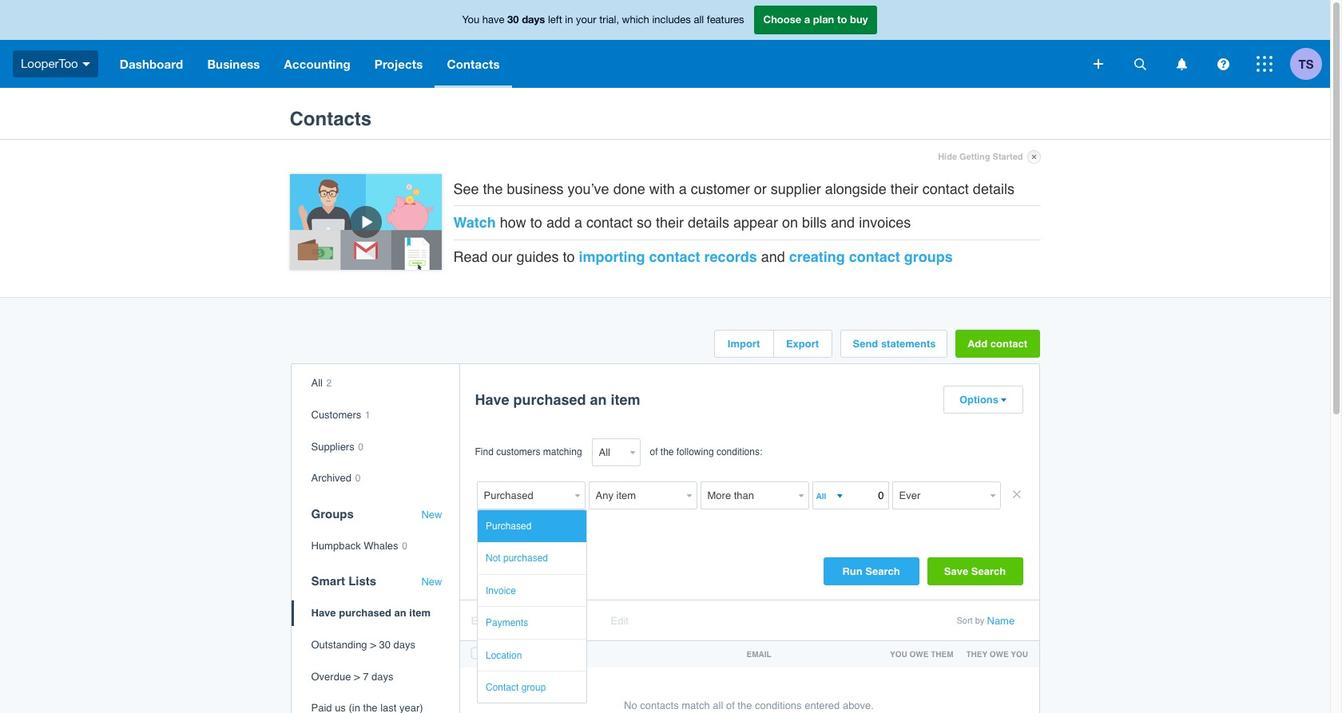 Task type: locate. For each thing, give the bounding box(es) containing it.
smart
[[311, 575, 345, 589]]

contact inside button
[[991, 338, 1028, 350]]

0 vertical spatial all
[[694, 14, 704, 26]]

all
[[311, 378, 323, 390]]

2 horizontal spatial to
[[838, 13, 848, 26]]

0 vertical spatial contacts
[[447, 57, 500, 71]]

1 horizontal spatial search
[[972, 566, 1007, 578]]

new for groups
[[422, 509, 442, 521]]

a inside banner
[[805, 13, 811, 26]]

2 vertical spatial purchased
[[339, 608, 392, 620]]

new link for groups
[[422, 509, 442, 521]]

1 horizontal spatial contacts
[[447, 57, 500, 71]]

customers
[[497, 447, 541, 458]]

read our guides to importing contact records and creating contact groups
[[454, 248, 953, 265]]

contact
[[486, 683, 519, 694]]

an
[[590, 392, 607, 409], [395, 608, 407, 620]]

customer
[[691, 180, 750, 197]]

details up read our guides to importing contact records and creating contact groups
[[688, 214, 730, 231]]

add
[[968, 338, 988, 350], [496, 532, 516, 544]]

your
[[576, 14, 597, 26]]

1 new link from the top
[[422, 509, 442, 521]]

30
[[508, 13, 519, 26], [379, 639, 391, 651]]

1 vertical spatial add
[[496, 532, 516, 544]]

0 inside suppliers 0
[[358, 442, 364, 453]]

owe right they
[[990, 650, 1009, 660]]

0 vertical spatial to
[[838, 13, 848, 26]]

0 horizontal spatial the
[[483, 180, 503, 197]]

item up all text box
[[611, 392, 641, 409]]

None text field
[[477, 482, 571, 510], [701, 482, 795, 510], [477, 482, 571, 510], [701, 482, 795, 510]]

None text field
[[589, 482, 683, 510], [813, 482, 889, 510], [892, 482, 987, 510], [814, 488, 835, 505], [589, 482, 683, 510], [813, 482, 889, 510], [892, 482, 987, 510], [814, 488, 835, 505]]

have down smart
[[311, 608, 336, 620]]

their right so
[[656, 214, 684, 231]]

0 horizontal spatial you
[[891, 650, 908, 660]]

run search
[[843, 566, 901, 578]]

0
[[358, 442, 364, 453], [355, 473, 361, 485], [402, 541, 408, 552]]

el image up contact
[[508, 620, 514, 625]]

1 horizontal spatial their
[[891, 180, 919, 197]]

options
[[960, 394, 999, 406]]

the left conditions
[[738, 701, 753, 713]]

1 vertical spatial contacts
[[290, 108, 372, 130]]

import button
[[715, 331, 773, 358]]

2 search from the left
[[972, 566, 1007, 578]]

1 vertical spatial 30
[[379, 639, 391, 651]]

0 horizontal spatial el image
[[508, 620, 514, 625]]

1 horizontal spatial item
[[611, 392, 641, 409]]

1 horizontal spatial export button
[[774, 331, 832, 358]]

all right match
[[713, 701, 724, 713]]

1 horizontal spatial you
[[1011, 650, 1029, 660]]

the left following on the right of page
[[661, 447, 674, 458]]

0 vertical spatial add
[[968, 338, 988, 350]]

you left them
[[891, 650, 908, 660]]

to left add
[[531, 214, 543, 231]]

0 horizontal spatial an
[[395, 608, 407, 620]]

so
[[637, 214, 652, 231]]

1 horizontal spatial to
[[563, 248, 575, 265]]

banner containing ts
[[0, 0, 1331, 88]]

export
[[786, 338, 819, 350], [471, 616, 501, 628]]

business
[[207, 57, 260, 71]]

of
[[650, 447, 658, 458], [727, 701, 735, 713]]

group
[[522, 683, 546, 694]]

30 right have
[[508, 13, 519, 26]]

add contact button
[[956, 330, 1040, 358]]

1 vertical spatial 0
[[355, 473, 361, 485]]

hide getting started link
[[939, 148, 1041, 166]]

groups
[[905, 248, 953, 265]]

condition
[[528, 532, 574, 544]]

1 vertical spatial export
[[471, 616, 501, 628]]

and right bills
[[831, 214, 855, 231]]

>
[[370, 639, 376, 651], [354, 671, 360, 683]]

hide getting started
[[939, 152, 1024, 162]]

details down hide getting started link on the right of page
[[973, 180, 1015, 197]]

an up outstanding > 30 days
[[395, 608, 407, 620]]

accounting
[[284, 57, 351, 71]]

add contact
[[968, 338, 1028, 350]]

0 vertical spatial have purchased an item
[[475, 392, 641, 409]]

of right match
[[727, 701, 735, 713]]

contacts inside popup button
[[447, 57, 500, 71]]

owe for you
[[910, 650, 929, 660]]

1 horizontal spatial of
[[727, 701, 735, 713]]

30 for you have 30 days left in your trial, which includes all features
[[508, 13, 519, 26]]

watch how to add a contact so their details appear on bills and invoices
[[454, 214, 911, 231]]

suppliers
[[311, 441, 355, 453]]

> left 7
[[354, 671, 360, 683]]

have purchased an item up outstanding > 30 days
[[311, 608, 431, 620]]

you down name
[[1011, 650, 1029, 660]]

1 vertical spatial details
[[688, 214, 730, 231]]

1 horizontal spatial have
[[475, 392, 510, 409]]

run
[[843, 566, 863, 578]]

1 horizontal spatial an
[[590, 392, 607, 409]]

1 search from the left
[[866, 566, 901, 578]]

0 vertical spatial their
[[891, 180, 919, 197]]

+
[[487, 532, 493, 544]]

0 inside humpback whales 0
[[402, 541, 408, 552]]

owe left them
[[910, 650, 929, 660]]

to for plan
[[838, 13, 848, 26]]

0 horizontal spatial owe
[[910, 650, 929, 660]]

el image right the options
[[1001, 398, 1007, 404]]

name
[[988, 616, 1015, 628]]

0 for archived
[[355, 473, 361, 485]]

0 horizontal spatial search
[[866, 566, 901, 578]]

features
[[707, 14, 745, 26]]

days up the overdue > 7 days
[[394, 639, 416, 651]]

export right import button
[[786, 338, 819, 350]]

1 vertical spatial new link
[[422, 577, 442, 589]]

banner
[[0, 0, 1331, 88]]

to right guides
[[563, 248, 575, 265]]

purchased down + add a condition
[[504, 553, 548, 565]]

how
[[500, 214, 527, 231]]

bills
[[803, 214, 827, 231]]

1 horizontal spatial 30
[[508, 13, 519, 26]]

a up not purchased
[[519, 532, 525, 544]]

0 vertical spatial item
[[611, 392, 641, 409]]

have up find on the bottom
[[475, 392, 510, 409]]

1 vertical spatial the
[[661, 447, 674, 458]]

1 vertical spatial have
[[311, 608, 336, 620]]

you
[[891, 650, 908, 660], [1011, 650, 1029, 660]]

all left features
[[694, 14, 704, 26]]

2 new link from the top
[[422, 577, 442, 589]]

above.
[[843, 701, 874, 713]]

1 vertical spatial their
[[656, 214, 684, 231]]

2 vertical spatial to
[[563, 248, 575, 265]]

all inside you have 30 days left in your trial, which includes all features
[[694, 14, 704, 26]]

2 vertical spatial 0
[[402, 541, 408, 552]]

0 vertical spatial have
[[475, 392, 510, 409]]

search for save search
[[972, 566, 1007, 578]]

1 horizontal spatial have purchased an item
[[475, 392, 641, 409]]

purchased up matching at the left
[[514, 392, 586, 409]]

0 horizontal spatial and
[[761, 248, 786, 265]]

0 vertical spatial export
[[786, 338, 819, 350]]

1 vertical spatial >
[[354, 671, 360, 683]]

svg image
[[1257, 56, 1273, 72], [1135, 58, 1147, 70]]

el image inside options button
[[1001, 398, 1007, 404]]

0 vertical spatial el image
[[1001, 398, 1007, 404]]

contacts down accounting on the top of page
[[290, 108, 372, 130]]

search right run
[[866, 566, 901, 578]]

add right +
[[496, 532, 516, 544]]

their up invoices
[[891, 180, 919, 197]]

0 right archived
[[355, 473, 361, 485]]

choose
[[764, 13, 802, 26]]

save
[[945, 566, 969, 578]]

2 vertical spatial days
[[372, 671, 394, 683]]

see
[[454, 180, 479, 197]]

conditions
[[755, 701, 802, 713]]

have purchased an item up matching at the left
[[475, 392, 641, 409]]

purchased for purchased
[[504, 553, 548, 565]]

contact
[[923, 180, 970, 197], [587, 214, 633, 231], [650, 248, 701, 265], [849, 248, 901, 265], [991, 338, 1028, 350]]

loopertoo
[[21, 57, 78, 70]]

the right see at the left top of the page
[[483, 180, 503, 197]]

of left following on the right of page
[[650, 447, 658, 458]]

0 vertical spatial >
[[370, 639, 376, 651]]

1 vertical spatial item
[[410, 608, 431, 620]]

which
[[622, 14, 650, 26]]

an up all text box
[[590, 392, 607, 409]]

0 vertical spatial export button
[[774, 331, 832, 358]]

0 horizontal spatial svg image
[[1135, 58, 1147, 70]]

purchased up outstanding > 30 days
[[339, 608, 392, 620]]

1 horizontal spatial owe
[[990, 650, 1009, 660]]

search right 'save'
[[972, 566, 1007, 578]]

1 vertical spatial purchased
[[504, 553, 548, 565]]

0 vertical spatial and
[[831, 214, 855, 231]]

days left left
[[522, 13, 545, 26]]

they
[[967, 650, 988, 660]]

contact up options button
[[991, 338, 1028, 350]]

el image
[[1001, 398, 1007, 404], [508, 620, 514, 625]]

export button down invoice
[[471, 616, 514, 628]]

export button right import button
[[774, 331, 832, 358]]

days for you have 30 days left in your trial, which includes all features
[[522, 13, 545, 26]]

2 owe from the left
[[990, 650, 1009, 660]]

ts button
[[1291, 40, 1331, 88]]

send statements button
[[841, 331, 947, 358]]

0 vertical spatial the
[[483, 180, 503, 197]]

days for overdue > 7 days
[[372, 671, 394, 683]]

0 inside archived 0
[[355, 473, 361, 485]]

contacts
[[640, 701, 679, 713]]

a right with
[[679, 180, 687, 197]]

you've
[[568, 180, 610, 197]]

2 new from the top
[[422, 577, 442, 589]]

0 vertical spatial 30
[[508, 13, 519, 26]]

1 horizontal spatial el image
[[1001, 398, 1007, 404]]

1 owe from the left
[[910, 650, 929, 660]]

overdue
[[311, 671, 351, 683]]

add up the options
[[968, 338, 988, 350]]

0 horizontal spatial of
[[650, 447, 658, 458]]

> right outstanding at the left
[[370, 639, 376, 651]]

0 vertical spatial days
[[522, 13, 545, 26]]

days for outstanding > 30 days
[[394, 639, 416, 651]]

0 vertical spatial new link
[[422, 509, 442, 521]]

the for of
[[661, 447, 674, 458]]

export down invoice
[[471, 616, 501, 628]]

0 horizontal spatial >
[[354, 671, 360, 683]]

0 horizontal spatial contacts
[[290, 108, 372, 130]]

export button
[[774, 331, 832, 358], [471, 616, 514, 628]]

1 vertical spatial new
[[422, 577, 442, 589]]

0 horizontal spatial export button
[[471, 616, 514, 628]]

0 horizontal spatial have purchased an item
[[311, 608, 431, 620]]

1 vertical spatial to
[[531, 214, 543, 231]]

1 vertical spatial el image
[[508, 620, 514, 625]]

2 vertical spatial the
[[738, 701, 753, 713]]

creating
[[790, 248, 845, 265]]

0 horizontal spatial their
[[656, 214, 684, 231]]

contacts down you at the top
[[447, 57, 500, 71]]

suppliers 0
[[311, 441, 364, 453]]

2 you from the left
[[1011, 650, 1029, 660]]

new link right the lists
[[422, 577, 442, 589]]

new for smart lists
[[422, 577, 442, 589]]

a left plan
[[805, 13, 811, 26]]

new link left the purchased
[[422, 509, 442, 521]]

1 horizontal spatial >
[[370, 639, 376, 651]]

run search button
[[824, 558, 920, 586]]

0 right suppliers
[[358, 442, 364, 453]]

1 vertical spatial all
[[713, 701, 724, 713]]

days
[[522, 13, 545, 26], [394, 639, 416, 651], [372, 671, 394, 683]]

1 new from the top
[[422, 509, 442, 521]]

1 vertical spatial and
[[761, 248, 786, 265]]

0 vertical spatial 0
[[358, 442, 364, 453]]

1 vertical spatial days
[[394, 639, 416, 651]]

a
[[805, 13, 811, 26], [679, 180, 687, 197], [575, 214, 583, 231], [519, 532, 525, 544]]

humpback whales 0
[[311, 540, 408, 552]]

archived 0
[[311, 473, 361, 485]]

import
[[728, 338, 760, 350]]

0 vertical spatial an
[[590, 392, 607, 409]]

item up outstanding > 30 days
[[410, 608, 431, 620]]

have
[[475, 392, 510, 409], [311, 608, 336, 620]]

30 up the overdue > 7 days
[[379, 639, 391, 651]]

new link
[[422, 509, 442, 521], [422, 577, 442, 589]]

business button
[[195, 40, 272, 88]]

sort by name
[[957, 616, 1015, 628]]

and
[[831, 214, 855, 231], [761, 248, 786, 265]]

2 horizontal spatial the
[[738, 701, 753, 713]]

and down on
[[761, 248, 786, 265]]

records
[[705, 248, 757, 265]]

edit button
[[611, 616, 629, 628]]

0 horizontal spatial all
[[694, 14, 704, 26]]

0 horizontal spatial have
[[311, 608, 336, 620]]

to inside banner
[[838, 13, 848, 26]]

1 horizontal spatial details
[[973, 180, 1015, 197]]

invoice
[[486, 586, 516, 597]]

svg image
[[1177, 58, 1187, 70], [1218, 58, 1230, 70], [1094, 59, 1104, 69], [82, 62, 90, 66]]

projects
[[375, 57, 423, 71]]

to left buy
[[838, 13, 848, 26]]

0 horizontal spatial 30
[[379, 639, 391, 651]]

el image for options
[[1001, 398, 1007, 404]]

archived
[[311, 473, 352, 485]]

days right 7
[[372, 671, 394, 683]]

0 vertical spatial new
[[422, 509, 442, 521]]

options button
[[944, 387, 1023, 414]]

to for guides
[[563, 248, 575, 265]]

contact down invoices
[[849, 248, 901, 265]]

> for overdue
[[354, 671, 360, 683]]

0 right whales
[[402, 541, 408, 552]]

1 horizontal spatial the
[[661, 447, 674, 458]]



Task type: describe. For each thing, give the bounding box(es) containing it.
1
[[365, 410, 371, 421]]

2
[[327, 378, 332, 390]]

el image for export
[[508, 620, 514, 625]]

accounting button
[[272, 40, 363, 88]]

following
[[677, 447, 714, 458]]

+ add a condition
[[487, 532, 574, 544]]

1 horizontal spatial all
[[713, 701, 724, 713]]

name button
[[988, 616, 1015, 628]]

0 horizontal spatial export
[[471, 616, 501, 628]]

add
[[547, 214, 571, 231]]

purchased for smart lists
[[339, 608, 392, 620]]

started
[[993, 152, 1024, 162]]

+ add a condition button
[[475, 524, 586, 552]]

save search
[[945, 566, 1007, 578]]

contact up the importing
[[587, 214, 633, 231]]

email
[[747, 650, 772, 660]]

in
[[565, 14, 574, 26]]

them
[[931, 650, 954, 660]]

customers
[[311, 409, 362, 421]]

importing contact records link
[[579, 248, 757, 265]]

1 horizontal spatial and
[[831, 214, 855, 231]]

matching
[[543, 447, 582, 458]]

importing
[[579, 248, 646, 265]]

new link for smart lists
[[422, 577, 442, 589]]

a right add
[[575, 214, 583, 231]]

no
[[624, 701, 638, 713]]

with
[[650, 180, 675, 197]]

includes
[[653, 14, 691, 26]]

1 vertical spatial export button
[[471, 616, 514, 628]]

invoices
[[859, 214, 911, 231]]

el image
[[581, 620, 587, 625]]

find
[[475, 447, 494, 458]]

you have 30 days left in your trial, which includes all features
[[462, 13, 745, 26]]

read
[[454, 248, 488, 265]]

the for see
[[483, 180, 503, 197]]

match
[[682, 701, 710, 713]]

appear
[[734, 214, 779, 231]]

groups
[[311, 507, 354, 521]]

outstanding > 30 days
[[311, 639, 416, 651]]

or
[[754, 180, 767, 197]]

watch
[[454, 214, 496, 231]]

purchased
[[486, 521, 532, 532]]

1 horizontal spatial svg image
[[1257, 56, 1273, 72]]

contacts button
[[435, 40, 512, 88]]

have
[[483, 14, 505, 26]]

by
[[976, 617, 985, 627]]

see the business you've done with a customer or supplier alongside their contact details
[[454, 180, 1015, 197]]

you
[[462, 14, 480, 26]]

outstanding
[[311, 639, 367, 651]]

1 vertical spatial of
[[727, 701, 735, 713]]

of the following conditions:
[[650, 447, 763, 458]]

left
[[548, 14, 563, 26]]

dashboard link
[[108, 40, 195, 88]]

no contacts match all of the conditions entered above.
[[624, 701, 874, 713]]

entered
[[805, 701, 840, 713]]

contact
[[490, 650, 529, 660]]

done
[[614, 180, 646, 197]]

30 for outstanding > 30 days
[[379, 639, 391, 651]]

0 vertical spatial purchased
[[514, 392, 586, 409]]

1 horizontal spatial add
[[968, 338, 988, 350]]

a inside button
[[519, 532, 525, 544]]

search for run search
[[866, 566, 901, 578]]

0 for suppliers
[[358, 442, 364, 453]]

0 horizontal spatial details
[[688, 214, 730, 231]]

watch link
[[454, 214, 496, 231]]

owe for they
[[990, 650, 1009, 660]]

getting
[[960, 152, 991, 162]]

contact down the hide
[[923, 180, 970, 197]]

> for outstanding
[[370, 639, 376, 651]]

overdue > 7 days
[[311, 671, 394, 683]]

0 horizontal spatial item
[[410, 608, 431, 620]]

humpback
[[311, 540, 361, 552]]

1 vertical spatial an
[[395, 608, 407, 620]]

0 horizontal spatial add
[[496, 532, 516, 544]]

not purchased
[[486, 553, 548, 565]]

whales
[[364, 540, 399, 552]]

lists
[[349, 575, 377, 589]]

projects button
[[363, 40, 435, 88]]

1 vertical spatial have purchased an item
[[311, 608, 431, 620]]

1 horizontal spatial export
[[786, 338, 819, 350]]

0 vertical spatial details
[[973, 180, 1015, 197]]

payments
[[486, 618, 529, 629]]

contact down 'watch how to add a contact so their details appear on bills and invoices'
[[650, 248, 701, 265]]

7
[[363, 671, 369, 683]]

creating contact groups link
[[790, 248, 953, 265]]

conditions:
[[717, 447, 763, 458]]

All text field
[[592, 439, 626, 467]]

smart lists
[[311, 575, 377, 589]]

location
[[486, 650, 522, 662]]

1 you from the left
[[891, 650, 908, 660]]

0 horizontal spatial to
[[531, 214, 543, 231]]

plan
[[814, 13, 835, 26]]

0 vertical spatial of
[[650, 447, 658, 458]]

svg image inside the loopertoo popup button
[[82, 62, 90, 66]]

hide
[[939, 152, 958, 162]]

dashboard
[[120, 57, 183, 71]]

on
[[783, 214, 799, 231]]

not
[[486, 553, 501, 565]]

guides
[[517, 248, 559, 265]]

send
[[853, 338, 879, 350]]

save search button
[[928, 558, 1024, 586]]

send statements
[[853, 338, 936, 350]]



Task type: vqa. For each thing, say whether or not it's contained in the screenshot.
by
yes



